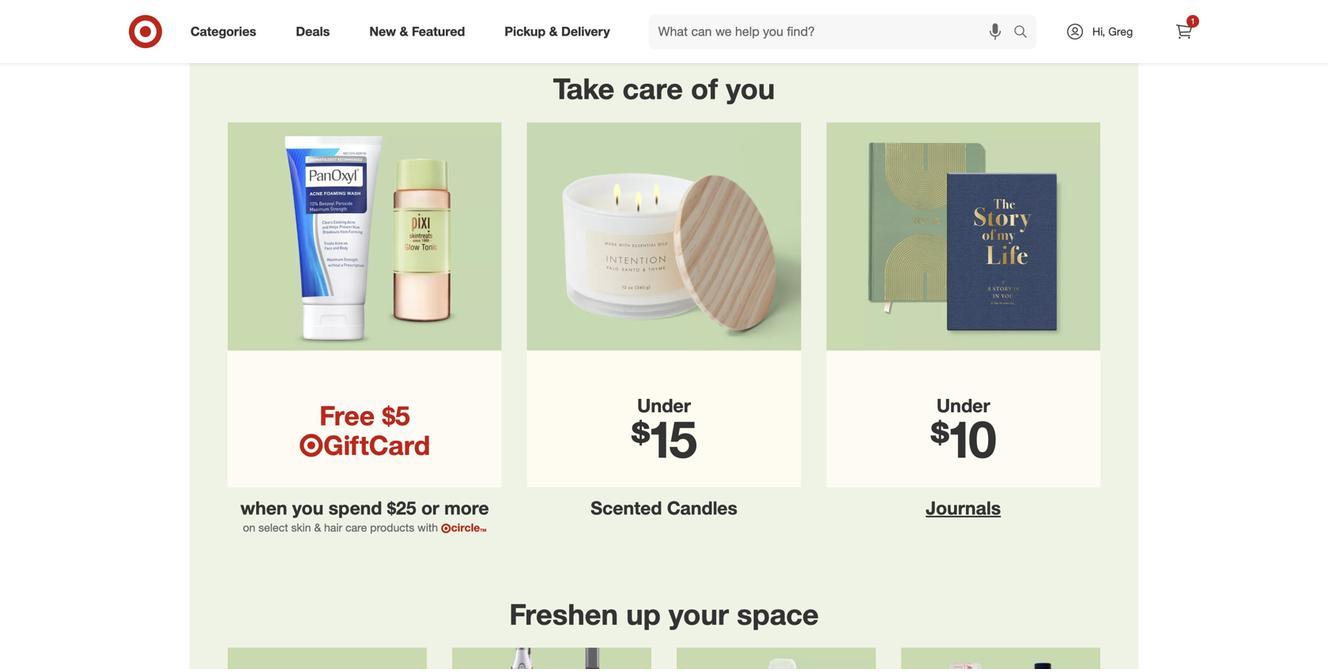 Task type: vqa. For each thing, say whether or not it's contained in the screenshot.
THE INCLUDING
no



Task type: locate. For each thing, give the bounding box(es) containing it.
& right the new
[[400, 24, 408, 39]]

new
[[370, 24, 396, 39]]

◎
[[299, 432, 323, 459], [441, 523, 451, 534]]

2 horizontal spatial &
[[549, 24, 558, 39]]

◎ inside free $5 ◎ giftcard
[[299, 432, 323, 459]]

1 vertical spatial ◎
[[441, 523, 451, 534]]

you
[[726, 71, 775, 106], [292, 498, 324, 520]]

0 horizontal spatial under
[[637, 395, 691, 417]]

scented candles
[[591, 498, 738, 520]]

1 horizontal spatial you
[[726, 71, 775, 106]]

1 horizontal spatial under
[[937, 395, 991, 417]]

0 horizontal spatial &
[[314, 521, 321, 535]]

$5
[[382, 400, 410, 432]]

0 horizontal spatial ◎
[[299, 432, 323, 459]]

journals
[[926, 498, 1001, 520]]

freshen
[[509, 597, 618, 632]]

pickup
[[505, 24, 546, 39]]

1 vertical spatial you
[[292, 498, 324, 520]]

you up skin
[[292, 498, 324, 520]]

hi,
[[1093, 25, 1106, 38]]

0 vertical spatial ◎
[[299, 432, 323, 459]]

new & featured
[[370, 24, 465, 39]]

1 horizontal spatial &
[[400, 24, 408, 39]]

care left of
[[623, 71, 683, 106]]

1
[[1191, 16, 1196, 26]]

hi, greg
[[1093, 25, 1133, 38]]

more
[[445, 498, 489, 520]]

1 vertical spatial care
[[346, 521, 367, 535]]

categories link
[[177, 14, 276, 49]]

under
[[637, 395, 691, 417], [937, 395, 991, 417]]

0 horizontal spatial care
[[346, 521, 367, 535]]

◎ right with
[[441, 523, 451, 534]]

0 horizontal spatial you
[[292, 498, 324, 520]]

1 under from the left
[[637, 395, 691, 417]]

of
[[691, 71, 718, 106]]

& right 'pickup'
[[549, 24, 558, 39]]

take
[[553, 71, 615, 106]]

$25
[[387, 498, 416, 520]]

care down spend
[[346, 521, 367, 535]]

2 under from the left
[[937, 395, 991, 417]]

0 vertical spatial you
[[726, 71, 775, 106]]

& for new
[[400, 24, 408, 39]]

◎ down free
[[299, 432, 323, 459]]

1 horizontal spatial ◎
[[441, 523, 451, 534]]

care
[[623, 71, 683, 106], [346, 521, 367, 535]]

1 horizontal spatial care
[[623, 71, 683, 106]]

◎ inside when you spend $25 or more on select skin & hair care products with ◎ circle ™
[[441, 523, 451, 534]]

&
[[400, 24, 408, 39], [549, 24, 558, 39], [314, 521, 321, 535]]

under for $10
[[937, 395, 991, 417]]

you right of
[[726, 71, 775, 106]]

when
[[240, 498, 287, 520]]

space
[[737, 597, 819, 632]]

featured
[[412, 24, 465, 39]]

& left hair
[[314, 521, 321, 535]]

scented
[[591, 498, 662, 520]]

1 link
[[1167, 14, 1202, 49]]



Task type: describe. For each thing, give the bounding box(es) containing it.
advertisement region
[[190, 0, 1139, 38]]

care inside when you spend $25 or more on select skin & hair care products with ◎ circle ™
[[346, 521, 367, 535]]

skin
[[291, 521, 311, 535]]

you inside when you spend $25 or more on select skin & hair care products with ◎ circle ™
[[292, 498, 324, 520]]

under for $15
[[637, 395, 691, 417]]

& inside when you spend $25 or more on select skin & hair care products with ◎ circle ™
[[314, 521, 321, 535]]

spend
[[329, 498, 382, 520]]

your
[[669, 597, 729, 632]]

hair
[[324, 521, 343, 535]]

with
[[418, 521, 438, 535]]

delivery
[[562, 24, 610, 39]]

free $5 ◎ giftcard
[[299, 400, 430, 462]]

categories
[[191, 24, 256, 39]]

new & featured link
[[356, 14, 485, 49]]

up
[[626, 597, 661, 632]]

deals
[[296, 24, 330, 39]]

when you spend $25 or more on select skin & hair care products with ◎ circle ™
[[240, 498, 489, 540]]

on
[[243, 521, 256, 535]]

pickup & delivery
[[505, 24, 610, 39]]

free
[[320, 400, 375, 432]]

™
[[480, 526, 487, 540]]

giftcard
[[323, 429, 430, 462]]

products
[[370, 521, 415, 535]]

freshen up your space
[[509, 597, 819, 632]]

candles
[[667, 498, 738, 520]]

deals link
[[283, 14, 350, 49]]

greg
[[1109, 25, 1133, 38]]

circle
[[451, 521, 480, 535]]

0 vertical spatial care
[[623, 71, 683, 106]]

select
[[259, 521, 288, 535]]

take care of you
[[553, 71, 775, 106]]

or
[[421, 498, 440, 520]]

What can we help you find? suggestions appear below search field
[[649, 14, 1018, 49]]

pickup & delivery link
[[491, 14, 630, 49]]

$15
[[631, 408, 698, 470]]

search
[[1007, 25, 1045, 41]]

& for pickup
[[549, 24, 558, 39]]

$10
[[930, 408, 997, 470]]

search button
[[1007, 14, 1045, 52]]



